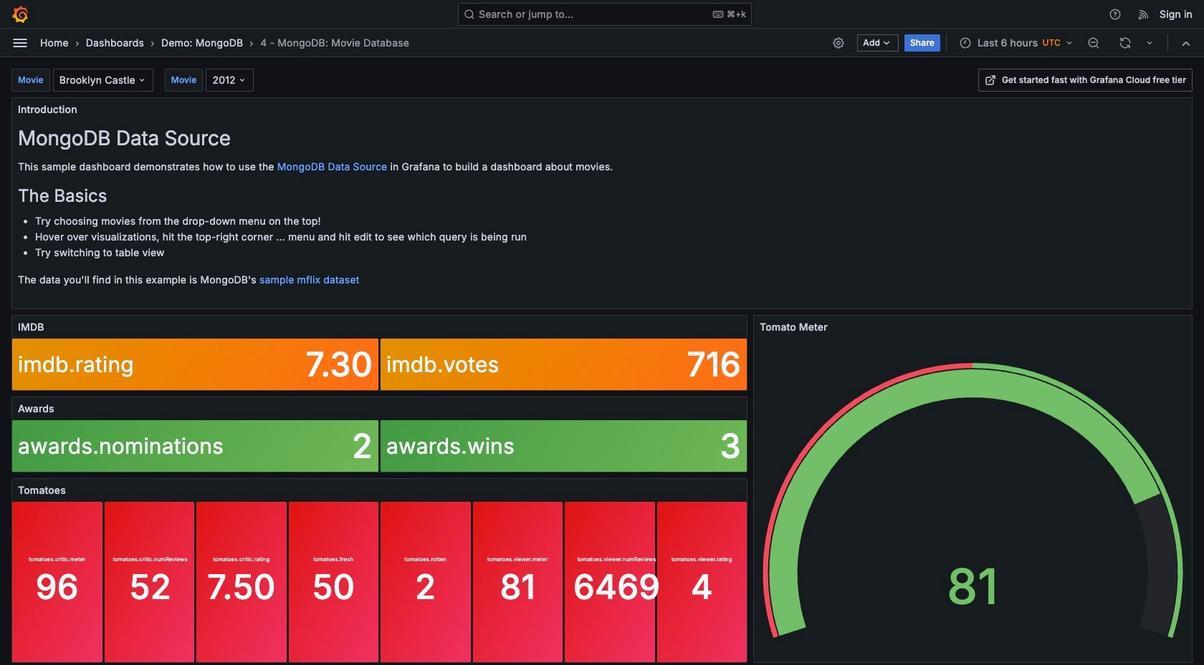 Task type: vqa. For each thing, say whether or not it's contained in the screenshot.
Auto refresh turned off. Choose refresh time interval Icon
yes



Task type: describe. For each thing, give the bounding box(es) containing it.
grafana image
[[11, 5, 29, 23]]

help image
[[1109, 8, 1122, 20]]

refresh dashboard image
[[1119, 36, 1132, 49]]



Task type: locate. For each thing, give the bounding box(es) containing it.
auto refresh turned off. choose refresh time interval image
[[1144, 37, 1155, 48]]

news image
[[1137, 8, 1150, 20]]

dashboard settings image
[[832, 36, 845, 49]]

zoom out time range image
[[1087, 36, 1100, 49]]

open menu image
[[11, 34, 29, 51]]



